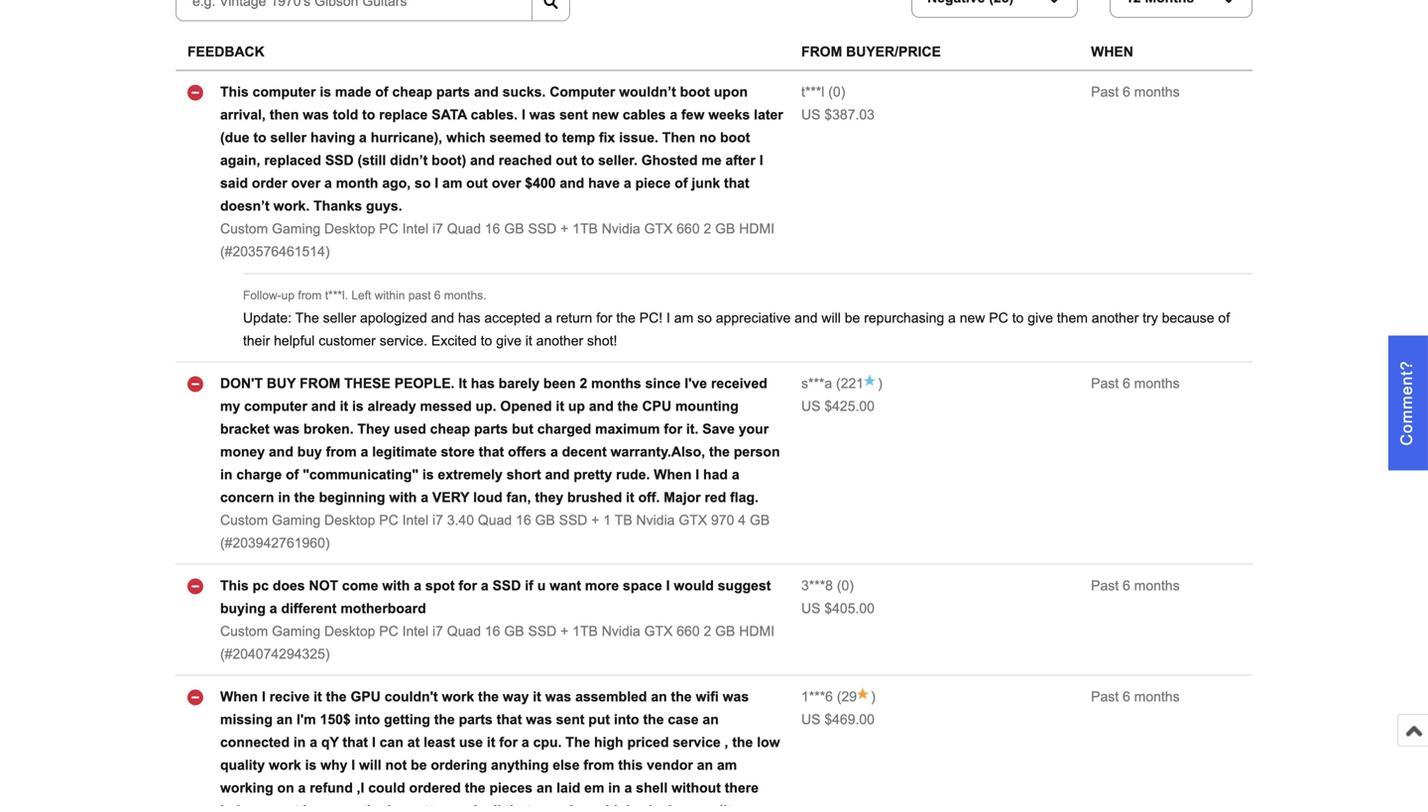 Task type: describe. For each thing, give the bounding box(es) containing it.
am inside follow-up from t***l . left within past 6 months. update: the seller apologized and has accepted a return for the pc! i am so appreciative and will be repurchasing a new pc to give them another try because of their helpful customer service. excited to give it another shot!
[[674, 311, 693, 326]]

in down the charge
[[278, 490, 290, 505]]

space
[[623, 578, 662, 594]]

was inside don't buy from these people. it has barely been 2 months since i've received my computer and it is already messed up. opened it up and the cpu mounting bracket was broken. they used cheap parts but charged maximum for it. save your money and buy from a legitimate store that offers a decent warranty.also, the person in charge of "communicating" is extremely short and pretty rude. when i had a concern in the beginning with a very loud fan, they brushed it off. major red flag. custom gaming desktop pc intel i7 3.40 quad 16 gb ssd + 1 tb nvidia gtx 970 4 gb (#203942761960)
[[273, 422, 300, 437]]

arrival,
[[220, 107, 266, 123]]

) inside t***l ( 0 ) us $387.03
[[841, 84, 845, 100]]

concern
[[220, 490, 274, 505]]

to right (due
[[253, 130, 266, 145]]

a left few
[[670, 107, 677, 123]]

16 inside this computer is made of cheap parts and sucks.  computer wouldn't boot upon arrival, then was told to replace sata cables. i was sent new cables a few weeks later (due to seller having a hurricane), which seemed to temp fix issue. then no boot again, replaced ssd (still didn't boot) and reached out to seller. ghosted me after i said order over a month ago, so i am out over $400 and have a piece of junk that doesn't work. thanks guys. custom gaming desktop pc intel i7 quad 16 gb ssd + 1tb nvidia gtx 660 2 gb hdmi (#203576461514)
[[485, 221, 500, 237]]

be inside follow-up from t***l . left within past 6 months. update: the seller apologized and has accepted a return for the pc! i am so appreciative and will be repurchasing a new pc to give them another try because of their helpful customer service. excited to give it another shot!
[[845, 311, 860, 326]]

$400
[[525, 176, 556, 191]]

us $469.00
[[801, 712, 875, 728]]

of inside don't buy from these people. it has barely been 2 months since i've received my computer and it is already messed up. opened it up and the cpu mounting bracket was broken. they used cheap parts but charged maximum for it. save your money and buy from a legitimate store that offers a decent warranty.also, the person in charge of "communicating" is extremely short and pretty rude. when i had a concern in the beginning with a very loud fan, they brushed it off. major red flag. custom gaming desktop pc intel i7 3.40 quad 16 gb ssd + 1 tb nvidia gtx 970 4 gb (#203942761960)
[[286, 467, 299, 483]]

in down money
[[220, 467, 233, 483]]

parts inside when i recive it the gpu couldn't  work the way it was assembled an the wifi was missing an i'm 150$ into getting the parts that was sent put into the case an connected in a qy that i can at least use it for a cpu. the high priced service , the low quality work  is why i will not be ordering anything else from this vendor an am working on a refund ,i could ordered the pieces an laid em in a shell without there help or cost because that's pretty much all that was done ,highpricelow quality
[[459, 712, 493, 728]]

new inside follow-up from t***l . left within past 6 months. update: the seller apologized and has accepted a return for the pc! i am so appreciative and will be repurchasing a new pc to give them another try because of their helpful customer service. excited to give it another shot!
[[960, 311, 985, 326]]

past 6 months for us $425.00
[[1091, 376, 1180, 391]]

a up (still
[[359, 130, 367, 145]]

that down pieces in the bottom of the page
[[505, 803, 531, 806]]

and right $400
[[560, 176, 584, 191]]

i inside don't buy from these people. it has barely been 2 months since i've received my computer and it is already messed up. opened it up and the cpu mounting bracket was broken. they used cheap parts but charged maximum for it. save your money and buy from a legitimate store that offers a decent warranty.also, the person in charge of "communicating" is extremely short and pretty rude. when i had a concern in the beginning with a very loud fan, they brushed it off. major red flag. custom gaming desktop pc intel i7 3.40 quad 16 gb ssd + 1 tb nvidia gtx 970 4 gb (#203942761960)
[[695, 467, 699, 483]]

would
[[674, 578, 714, 594]]

spot
[[425, 578, 455, 594]]

if
[[525, 578, 533, 594]]

a left return at the left top of the page
[[545, 311, 552, 326]]

nvidia inside don't buy from these people. it has barely been 2 months since i've received my computer and it is already messed up. opened it up and the cpu mounting bracket was broken. they used cheap parts but charged maximum for it. save your money and buy from a legitimate store that offers a decent warranty.also, the person in charge of "communicating" is extremely short and pretty rude. when i had a concern in the beginning with a very loud fan, they brushed it off. major red flag. custom gaming desktop pc intel i7 3.40 quad 16 gb ssd + 1 tb nvidia gtx 970 4 gb (#203942761960)
[[636, 513, 675, 528]]

gaming inside don't buy from these people. it has barely been 2 months since i've received my computer and it is already messed up. opened it up and the cpu mounting bracket was broken. they used cheap parts but charged maximum for it. save your money and buy from a legitimate store that offers a decent warranty.also, the person in charge of "communicating" is extremely short and pretty rude. when i had a concern in the beginning with a very loud fan, they brushed it off. major red flag. custom gaming desktop pc intel i7 3.40 quad 16 gb ssd + 1 tb nvidia gtx 970 4 gb (#203942761960)
[[272, 513, 320, 528]]

rude.
[[616, 467, 650, 483]]

ordered
[[409, 781, 461, 796]]

0 for 3***8
[[841, 578, 849, 594]]

that inside this computer is made of cheap parts and sucks.  computer wouldn't boot upon arrival, then was told to replace sata cables. i was sent new cables a few weeks later (due to seller having a hurricane), which seemed to temp fix issue. then no boot again, replaced ssd (still didn't boot) and reached out to seller. ghosted me after i said order over a month ago, so i am out over $400 and have a piece of junk that doesn't work. thanks guys. custom gaming desktop pc intel i7 quad 16 gb ssd + 1tb nvidia gtx 660 2 gb hdmi (#203576461514)
[[724, 176, 749, 191]]

pc inside follow-up from t***l . left within past 6 months. update: the seller apologized and has accepted a return for the pc! i am so appreciative and will be repurchasing a new pc to give them another try because of their helpful customer service. excited to give it another shot!
[[989, 311, 1008, 326]]

that right qy
[[343, 735, 368, 750]]

pc
[[253, 578, 269, 594]]

was down laid
[[534, 803, 561, 806]]

feedback left by buyer. element for us $425.00
[[801, 376, 832, 391]]

is up very in the left bottom of the page
[[422, 467, 434, 483]]

opened
[[500, 399, 552, 414]]

the inside follow-up from t***l . left within past 6 months. update: the seller apologized and has accepted a return for the pc! i am so appreciative and will be repurchasing a new pc to give them another try because of their helpful customer service. excited to give it another shot!
[[295, 311, 319, 326]]

was right "way"
[[545, 689, 571, 705]]

the up 'priced' at the left of page
[[643, 712, 664, 728]]

to right the excited
[[481, 333, 492, 349]]

qy
[[321, 735, 339, 750]]

desktop inside don't buy from these people. it has barely been 2 months since i've received my computer and it is already messed up. opened it up and the cpu mounting bracket was broken. they used cheap parts but charged maximum for it. save your money and buy from a legitimate store that offers a decent warranty.also, the person in charge of "communicating" is extremely short and pretty rude. when i had a concern in the beginning with a very loud fan, they brushed it off. major red flag. custom gaming desktop pc intel i7 3.40 quad 16 gb ssd + 1 tb nvidia gtx 970 4 gb (#203942761960)
[[324, 513, 375, 528]]

vendor
[[647, 758, 693, 773]]

their
[[243, 333, 270, 349]]

a down this
[[624, 781, 632, 796]]

an left laid
[[536, 781, 553, 796]]

a left if
[[481, 578, 489, 594]]

past 6 months element for us $405.00
[[1091, 578, 1180, 594]]

does
[[273, 578, 305, 594]]

they
[[358, 422, 390, 437]]

fan,
[[506, 490, 531, 505]]

offers
[[508, 444, 547, 460]]

2 us from the top
[[801, 399, 821, 414]]

+ inside don't buy from these people. it has barely been 2 months since i've received my computer and it is already messed up. opened it up and the cpu mounting bracket was broken. they used cheap parts but charged maximum for it. save your money and buy from a legitimate store that offers a decent warranty.also, the person in charge of "communicating" is extremely short and pretty rude. when i had a concern in the beginning with a very loud fan, they brushed it off. major red flag. custom gaming desktop pc intel i7 3.40 quad 16 gb ssd + 1 tb nvidia gtx 970 4 gb (#203942761960)
[[591, 513, 599, 528]]

gaming inside the this pc does not come with a spot for a ssd if u want more space i would suggest buying a different motherboard custom gaming desktop pc intel i7 quad 16 gb ssd + 1tb nvidia gtx 660 2 gb hdmi (#204074294325)
[[272, 624, 320, 639]]

service.
[[380, 333, 427, 349]]

+ inside this computer is made of cheap parts and sucks.  computer wouldn't boot upon arrival, then was told to replace sata cables. i was sent new cables a few weeks later (due to seller having a hurricane), which seemed to temp fix issue. then no boot again, replaced ssd (still didn't boot) and reached out to seller. ghosted me after i said order over a month ago, so i am out over $400 and have a piece of junk that doesn't work. thanks guys. custom gaming desktop pc intel i7 quad 16 gb ssd + 1tb nvidia gtx 660 2 gb hdmi (#203576461514)
[[560, 221, 569, 237]]

cheap inside this computer is made of cheap parts and sucks.  computer wouldn't boot upon arrival, then was told to replace sata cables. i was sent new cables a few weeks later (due to seller having a hurricane), which seemed to temp fix issue. then no boot again, replaced ssd (still didn't boot) and reached out to seller. ghosted me after i said order over a month ago, so i am out over $400 and have a piece of junk that doesn't work. thanks guys. custom gaming desktop pc intel i7 quad 16 gb ssd + 1tb nvidia gtx 660 2 gb hdmi (#203576461514)
[[392, 84, 432, 100]]

am inside when i recive it the gpu couldn't  work the way it was assembled an the wifi was missing an i'm 150$ into getting the parts that was sent put into the case an connected in a qy that i can at least use it for a cpu. the high priced service , the low quality work  is why i will not be ordering anything else from this vendor an am working on a refund ,i could ordered the pieces an laid em in a shell without there help or cost because that's pretty much all that was done ,highpricelow quality
[[717, 758, 737, 773]]

a right have
[[624, 176, 631, 191]]

gb down they
[[535, 513, 555, 528]]

t***l inside t***l ( 0 ) us $387.03
[[801, 84, 825, 100]]

in right em
[[608, 781, 621, 796]]

issue.
[[619, 130, 658, 145]]

don't
[[220, 376, 263, 391]]

) right the 221
[[878, 376, 882, 391]]

it left off.
[[626, 490, 634, 505]]

use
[[459, 735, 483, 750]]

was up cpu.
[[526, 712, 552, 728]]

is inside when i recive it the gpu couldn't  work the way it was assembled an the wifi was missing an i'm 150$ into getting the parts that was sent put into the case an connected in a qy that i can at least use it for a cpu. the high priced service , the low quality work  is why i will not be ordering anything else from this vendor an am working on a refund ,i could ordered the pieces an laid em in a shell without there help or cost because that's pretty much all that was done ,highpricelow quality
[[305, 758, 317, 773]]

has inside follow-up from t***l . left within past 6 months. update: the seller apologized and has accepted a return for the pc! i am so appreciative and will be repurchasing a new pc to give them another try because of their helpful customer service. excited to give it another shot!
[[458, 311, 480, 326]]

within
[[375, 289, 405, 302]]

feedback left by buyer. element for us $387.03
[[801, 84, 825, 100]]

am inside this computer is made of cheap parts and sucks.  computer wouldn't boot upon arrival, then was told to replace sata cables. i was sent new cables a few weeks later (due to seller having a hurricane), which seemed to temp fix issue. then no boot again, replaced ssd (still didn't boot) and reached out to seller. ghosted me after i said order over a month ago, so i am out over $400 and have a piece of junk that doesn't work. thanks guys. custom gaming desktop pc intel i7 quad 16 gb ssd + 1tb nvidia gtx 660 2 gb hdmi (#203576461514)
[[442, 176, 462, 191]]

an down wifi on the bottom of the page
[[703, 712, 719, 728]]

me
[[702, 153, 722, 168]]

because inside when i recive it the gpu couldn't  work the way it was assembled an the wifi was missing an i'm 150$ into getting the parts that was sent put into the case an connected in a qy that i can at least use it for a cpu. the high priced service , the low quality work  is why i will not be ordering anything else from this vendor an am working on a refund ,i could ordered the pieces an laid em in a shell without there help or cost because that's pretty much all that was done ,highpricelow quality
[[303, 803, 358, 806]]

the inside when i recive it the gpu couldn't  work the way it was assembled an the wifi was missing an i'm 150$ into getting the parts that was sent put into the case an connected in a qy that i can at least use it for a cpu. the high priced service , the low quality work  is why i will not be ordering anything else from this vendor an am working on a refund ,i could ordered the pieces an laid em in a shell without there help or cost because that's pretty much all that was done ,highpricelow quality
[[566, 735, 590, 750]]

4 us from the top
[[801, 712, 821, 728]]

i7 inside this computer is made of cheap parts and sucks.  computer wouldn't boot upon arrival, then was told to replace sata cables. i was sent new cables a few weeks later (due to seller having a hurricane), which seemed to temp fix issue. then no boot again, replaced ssd (still didn't boot) and reached out to seller. ghosted me after i said order over a month ago, so i am out over $400 and have a piece of junk that doesn't work. thanks guys. custom gaming desktop pc intel i7 quad 16 gb ssd + 1tb nvidia gtx 660 2 gb hdmi (#203576461514)
[[432, 221, 443, 237]]

this computer is made of cheap parts and sucks.  computer wouldn't boot upon arrival, then was told to replace sata cables. i was sent new cables a few weeks later (due to seller having a hurricane), which seemed to temp fix issue. then no boot again, replaced ssd (still didn't boot) and reached out to seller. ghosted me after i said order over a month ago, so i am out over $400 and have a piece of junk that doesn't work. thanks guys. element
[[220, 84, 783, 214]]

left within past 6 months. element
[[351, 289, 486, 302]]

the up maximum
[[617, 399, 638, 414]]

the inside follow-up from t***l . left within past 6 months. update: the seller apologized and has accepted a return for the pc! i am so appreciative and will be repurchasing a new pc to give them another try because of their helpful customer service. excited to give it another shot!
[[616, 311, 636, 326]]

was down 'sucks.'
[[529, 107, 556, 123]]

seller inside this computer is made of cheap parts and sucks.  computer wouldn't boot upon arrival, then was told to replace sata cables. i was sent new cables a few weeks later (due to seller having a hurricane), which seemed to temp fix issue. then no boot again, replaced ssd (still didn't boot) and reached out to seller. ghosted me after i said order over a month ago, so i am out over $400 and have a piece of junk that doesn't work. thanks guys. custom gaming desktop pc intel i7 quad 16 gb ssd + 1tb nvidia gtx 660 2 gb hdmi (#203576461514)
[[270, 130, 307, 145]]

tb
[[615, 513, 632, 528]]

t***l inside follow-up from t***l . left within past 6 months. update: the seller apologized and has accepted a return for the pc! i am so appreciative and will be repurchasing a new pc to give them another try because of their helpful customer service. excited to give it another shot!
[[325, 289, 345, 302]]

priced
[[627, 735, 669, 750]]

a up thanks
[[324, 176, 332, 191]]

the right , at the bottom right of page
[[732, 735, 753, 750]]

ssd down having
[[325, 153, 354, 168]]

+ inside the this pc does not come with a spot for a ssd if u want more space i would suggest buying a different motherboard custom gaming desktop pc intel i7 quad 16 gb ssd + 1tb nvidia gtx 660 2 gb hdmi (#204074294325)
[[560, 624, 569, 639]]

was up having
[[303, 107, 329, 123]]

brushed
[[567, 490, 622, 505]]

feedback element
[[187, 44, 265, 60]]

past 6 months element for us $469.00
[[1091, 689, 1180, 705]]

more
[[585, 578, 619, 594]]

with inside don't buy from these people. it has barely been 2 months since i've received my computer and it is already messed up. opened it up and the cpu mounting bracket was broken. they used cheap parts but charged maximum for it. save your money and buy from a legitimate store that offers a decent warranty.also, the person in charge of "communicating" is extremely short and pretty rude. when i had a concern in the beginning with a very loud fan, they brushed it off. major red flag. custom gaming desktop pc intel i7 3.40 quad 16 gb ssd + 1 tb nvidia gtx 970 4 gb (#203942761960)
[[389, 490, 417, 505]]

660 inside the this pc does not come with a spot for a ssd if u want more space i would suggest buying a different motherboard custom gaming desktop pc intel i7 quad 16 gb ssd + 1tb nvidia gtx 660 2 gb hdmi (#204074294325)
[[677, 624, 700, 639]]

past for us $469.00
[[1091, 689, 1119, 705]]

left
[[351, 289, 371, 302]]

150$
[[320, 712, 351, 728]]

update:
[[243, 311, 292, 326]]

on
[[277, 781, 294, 796]]

16 inside the this pc does not come with a spot for a ssd if u want more space i would suggest buying a different motherboard custom gaming desktop pc intel i7 quad 16 gb ssd + 1tb nvidia gtx 660 2 gb hdmi (#204074294325)
[[485, 624, 500, 639]]

the up 150$
[[326, 689, 347, 705]]

from inside follow-up from t***l . left within past 6 months. update: the seller apologized and has accepted a return for the pc! i am so appreciative and will be repurchasing a new pc to give them another try because of their helpful customer service. excited to give it another shot!
[[298, 289, 322, 302]]

hurricane),
[[371, 130, 442, 145]]

the up least
[[434, 712, 455, 728]]

it
[[458, 376, 467, 391]]

in down i'm
[[293, 735, 306, 750]]

$387.03
[[824, 107, 875, 123]]

why
[[320, 758, 347, 773]]

feedback left by buyer. element for us $405.00
[[801, 578, 833, 594]]

1 vertical spatial boot
[[720, 130, 750, 145]]

or
[[253, 803, 266, 806]]

the up case at the bottom
[[671, 689, 692, 705]]

a down does
[[270, 601, 277, 617]]

decent
[[562, 444, 607, 460]]

1tb inside the this pc does not come with a spot for a ssd if u want more space i would suggest buying a different motherboard custom gaming desktop pc intel i7 quad 16 gb ssd + 1tb nvidia gtx 660 2 gb hdmi (#204074294325)
[[572, 624, 598, 639]]

2 inside don't buy from these people. it has barely been 2 months since i've received my computer and it is already messed up. opened it up and the cpu mounting bracket was broken. they used cheap parts but charged maximum for it. save your money and buy from a legitimate store that offers a decent warranty.also, the person in charge of "communicating" is extremely short and pretty rude. when i had a concern in the beginning with a very loud fan, they brushed it off. major red flag. custom gaming desktop pc intel i7 3.40 quad 16 gb ssd + 1 tb nvidia gtx 970 4 gb (#203942761960)
[[580, 376, 587, 391]]

work.
[[273, 199, 310, 214]]

has inside don't buy from these people. it has barely been 2 months since i've received my computer and it is already messed up. opened it up and the cpu mounting bracket was broken. they used cheap parts but charged maximum for it. save your money and buy from a legitimate store that offers a decent warranty.also, the person in charge of "communicating" is extremely short and pretty rude. when i had a concern in the beginning with a very loud fan, they brushed it off. major red flag. custom gaming desktop pc intel i7 3.40 quad 16 gb ssd + 1 tb nvidia gtx 970 4 gb (#203942761960)
[[471, 376, 495, 391]]

it up i'm
[[314, 689, 322, 705]]

gaming inside this computer is made of cheap parts and sucks.  computer wouldn't boot upon arrival, then was told to replace sata cables. i was sent new cables a few weeks later (due to seller having a hurricane), which seemed to temp fix issue. then no boot again, replaced ssd (still didn't boot) and reached out to seller. ghosted me after i said order over a month ago, so i am out over $400 and have a piece of junk that doesn't work. thanks guys. custom gaming desktop pc intel i7 quad 16 gb ssd + 1tb nvidia gtx 660 2 gb hdmi (#203576461514)
[[272, 221, 320, 237]]

is down the these
[[352, 399, 364, 414]]

working
[[220, 781, 273, 796]]

of right made
[[375, 84, 388, 100]]

ssd inside don't buy from these people. it has barely been 2 months since i've received my computer and it is already messed up. opened it up and the cpu mounting bracket was broken. they used cheap parts but charged maximum for it. save your money and buy from a legitimate store that offers a decent warranty.also, the person in charge of "communicating" is extremely short and pretty rude. when i had a concern in the beginning with a very loud fan, they brushed it off. major red flag. custom gaming desktop pc intel i7 3.40 quad 16 gb ssd + 1 tb nvidia gtx 970 4 gb (#203942761960)
[[559, 513, 588, 528]]

that down "way"
[[497, 712, 522, 728]]

an up 'priced' at the left of page
[[651, 689, 667, 705]]

gb down the 'this pc does not come with a spot for a ssd if u want more space i would suggest buying a different motherboard' element
[[504, 624, 524, 639]]

bracket
[[220, 422, 270, 437]]

an left i'm
[[276, 712, 293, 728]]

so inside this computer is made of cheap parts and sucks.  computer wouldn't boot upon arrival, then was told to replace sata cables. i was sent new cables a few weeks later (due to seller having a hurricane), which seemed to temp fix issue. then no boot again, replaced ssd (still didn't boot) and reached out to seller. ghosted me after i said order over a month ago, so i am out over $400 and have a piece of junk that doesn't work. thanks guys. custom gaming desktop pc intel i7 quad 16 gb ssd + 1tb nvidia gtx 660 2 gb hdmi (#203576461514)
[[415, 176, 431, 191]]

again,
[[220, 153, 260, 168]]

it inside follow-up from t***l . left within past 6 months. update: the seller apologized and has accepted a return for the pc! i am so appreciative and will be repurchasing a new pc to give them another try because of their helpful customer service. excited to give it another shot!
[[525, 333, 532, 349]]

(due
[[220, 130, 249, 145]]

buy
[[297, 444, 322, 460]]

there
[[725, 781, 759, 796]]

i right why
[[351, 758, 355, 773]]

missing
[[220, 712, 273, 728]]

gb down the reached
[[504, 221, 524, 237]]

quad inside the this pc does not come with a spot for a ssd if u want more space i would suggest buying a different motherboard custom gaming desktop pc intel i7 quad 16 gb ssd + 1tb nvidia gtx 660 2 gb hdmi (#204074294325)
[[447, 624, 481, 639]]

to left them
[[1012, 311, 1024, 326]]

apologized
[[360, 311, 427, 326]]

boot)
[[432, 153, 466, 168]]

this
[[618, 758, 643, 773]]

i left recive
[[262, 689, 266, 705]]

parts inside don't buy from these people. it has barely been 2 months since i've received my computer and it is already messed up. opened it up and the cpu mounting bracket was broken. they used cheap parts but charged maximum for it. save your money and buy from a legitimate store that offers a decent warranty.also, the person in charge of "communicating" is extremely short and pretty rude. when i had a concern in the beginning with a very loud fan, they brushed it off. major red flag. custom gaming desktop pc intel i7 3.40 quad 16 gb ssd + 1 tb nvidia gtx 970 4 gb (#203942761960)
[[474, 422, 508, 437]]

the up much in the left of the page
[[465, 781, 486, 796]]

( inside 3***8 ( 0 ) us $405.00
[[837, 578, 841, 594]]

custom inside the this pc does not come with a spot for a ssd if u want more space i would suggest buying a different motherboard custom gaming desktop pc intel i7 quad 16 gb ssd + 1tb nvidia gtx 660 2 gb hdmi (#204074294325)
[[220, 624, 268, 639]]

i left can
[[372, 735, 376, 750]]

2 inside the this pc does not come with a spot for a ssd if u want more space i would suggest buying a different motherboard custom gaming desktop pc intel i7 quad 16 gb ssd + 1tb nvidia gtx 660 2 gb hdmi (#204074294325)
[[704, 624, 711, 639]]

gtx inside the this pc does not come with a spot for a ssd if u want more space i would suggest buying a different motherboard custom gaming desktop pc intel i7 quad 16 gb ssd + 1tb nvidia gtx 660 2 gb hdmi (#204074294325)
[[644, 624, 673, 639]]

a down charged at the left bottom of page
[[550, 444, 558, 460]]

to right told
[[362, 107, 375, 123]]

us inside 3***8 ( 0 ) us $405.00
[[801, 601, 821, 617]]

a left the spot
[[414, 578, 422, 594]]

when inside when i recive it the gpu couldn't  work the way it was assembled an the wifi was missing an i'm 150$ into getting the parts that was sent put into the case an connected in a qy that i can at least use it for a cpu. the high priced service , the low quality work  is why i will not be ordering anything else from this vendor an am working on a refund ,i could ordered the pieces an laid em in a shell without there help or cost because that's pretty much all that was done ,highpricelow quality
[[220, 689, 258, 705]]

gtx inside don't buy from these people. it has barely been 2 months since i've received my computer and it is already messed up. opened it up and the cpu mounting bracket was broken. they used cheap parts but charged maximum for it. save your money and buy from a legitimate store that offers a decent warranty.also, the person in charge of "communicating" is extremely short and pretty rude. when i had a concern in the beginning with a very loud fan, they brushed it off. major red flag. custom gaming desktop pc intel i7 3.40 quad 16 gb ssd + 1 tb nvidia gtx 970 4 gb (#203942761960)
[[679, 513, 707, 528]]

done
[[564, 803, 598, 806]]

and up the excited
[[431, 311, 454, 326]]

helpful
[[274, 333, 315, 349]]

not
[[385, 758, 407, 773]]

a left very in the left bottom of the page
[[421, 490, 428, 505]]

0 vertical spatial quality
[[220, 758, 265, 773]]

told
[[333, 107, 358, 123]]

computer inside this computer is made of cheap parts and sucks.  computer wouldn't boot upon arrival, then was told to replace sata cables. i was sent new cables a few weeks later (due to seller having a hurricane), which seemed to temp fix issue. then no boot again, replaced ssd (still didn't boot) and reached out to seller. ghosted me after i said order over a month ago, so i am out over $400 and have a piece of junk that doesn't work. thanks guys. custom gaming desktop pc intel i7 quad 16 gb ssd + 1tb nvidia gtx 660 2 gb hdmi (#203576461514)
[[253, 84, 316, 100]]

em
[[584, 781, 604, 796]]

i down 'sucks.'
[[522, 107, 525, 123]]

gb down "junk"
[[715, 221, 735, 237]]

major
[[664, 490, 701, 505]]

a right had
[[732, 467, 739, 483]]

gpu
[[351, 689, 381, 705]]

0 vertical spatial give
[[1028, 311, 1053, 326]]

a left qy
[[310, 735, 317, 750]]

desktop inside the this pc does not come with a spot for a ssd if u want more space i would suggest buying a different motherboard custom gaming desktop pc intel i7 quad 16 gb ssd + 1tb nvidia gtx 660 2 gb hdmi (#204074294325)
[[324, 624, 375, 639]]

connected
[[220, 735, 290, 750]]

2 into from the left
[[614, 712, 639, 728]]

u
[[537, 578, 546, 594]]

it up broken.
[[340, 399, 348, 414]]

intel inside don't buy from these people. it has barely been 2 months since i've received my computer and it is already messed up. opened it up and the cpu mounting bracket was broken. they used cheap parts but charged maximum for it. save your money and buy from a legitimate store that offers a decent warranty.also, the person in charge of "communicating" is extremely short and pretty rude. when i had a concern in the beginning with a very loud fan, they brushed it off. major red flag. custom gaming desktop pc intel i7 3.40 quad 16 gb ssd + 1 tb nvidia gtx 970 4 gb (#203942761960)
[[402, 513, 429, 528]]

0 for t***l
[[833, 84, 841, 100]]

cables
[[623, 107, 666, 123]]

red
[[705, 490, 726, 505]]

with inside the this pc does not come with a spot for a ssd if u want more space i would suggest buying a different motherboard custom gaming desktop pc intel i7 quad 16 gb ssd + 1tb nvidia gtx 660 2 gb hdmi (#204074294325)
[[382, 578, 410, 594]]

(#203576461514)
[[220, 244, 330, 260]]

months for us $405.00
[[1134, 578, 1180, 594]]

and left the buy
[[269, 444, 293, 460]]

up inside don't buy from these people. it has barely been 2 months since i've received my computer and it is already messed up. opened it up and the cpu mounting bracket was broken. they used cheap parts but charged maximum for it. save your money and buy from a legitimate store that offers a decent warranty.also, the person in charge of "communicating" is extremely short and pretty rude. when i had a concern in the beginning with a very loud fan, they brushed it off. major red flag. custom gaming desktop pc intel i7 3.40 quad 16 gb ssd + 1 tb nvidia gtx 970 4 gb (#203942761960)
[[568, 399, 585, 414]]

custom inside don't buy from these people. it has barely been 2 months since i've received my computer and it is already messed up. opened it up and the cpu mounting bracket was broken. they used cheap parts but charged maximum for it. save your money and buy from a legitimate store that offers a decent warranty.also, the person in charge of "communicating" is extremely short and pretty rude. when i had a concern in the beginning with a very loud fan, they brushed it off. major red flag. custom gaming desktop pc intel i7 3.40 quad 16 gb ssd + 1 tb nvidia gtx 970 4 gb (#203942761960)
[[220, 513, 268, 528]]

sent inside when i recive it the gpu couldn't  work the way it was assembled an the wifi was missing an i'm 150$ into getting the parts that was sent put into the case an connected in a qy that i can at least use it for a cpu. the high priced service , the low quality work  is why i will not be ordering anything else from this vendor an am working on a refund ,i could ordered the pieces an laid em in a shell without there help or cost because that's pretty much all that was done ,highpricelow quality
[[556, 712, 585, 728]]

cables.
[[471, 107, 518, 123]]

a up the "communicating"
[[361, 444, 368, 460]]

3.40
[[447, 513, 474, 528]]

the left "way"
[[478, 689, 499, 705]]

to left temp
[[545, 130, 558, 145]]

nvidia inside this computer is made of cheap parts and sucks.  computer wouldn't boot upon arrival, then was told to replace sata cables. i was sent new cables a few weeks later (due to seller having a hurricane), which seemed to temp fix issue. then no boot again, replaced ssd (still didn't boot) and reached out to seller. ghosted me after i said order over a month ago, so i am out over $400 and have a piece of junk that doesn't work. thanks guys. custom gaming desktop pc intel i7 quad 16 gb ssd + 1tb nvidia gtx 660 2 gb hdmi (#203576461514)
[[602, 221, 640, 237]]

buyer/price
[[846, 44, 941, 60]]

then
[[270, 107, 299, 123]]

broken.
[[304, 422, 354, 437]]

past 6 months element for us $387.03
[[1091, 84, 1180, 100]]

piece
[[635, 176, 671, 191]]

quad inside don't buy from these people. it has barely been 2 months since i've received my computer and it is already messed up. opened it up and the cpu mounting bracket was broken. they used cheap parts but charged maximum for it. save your money and buy from a legitimate store that offers a decent warranty.also, the person in charge of "communicating" is extremely short and pretty rude. when i had a concern in the beginning with a very loud fan, they brushed it off. major red flag. custom gaming desktop pc intel i7 3.40 quad 16 gb ssd + 1 tb nvidia gtx 970 4 gb (#203942761960)
[[478, 513, 512, 528]]

a left cpu.
[[522, 735, 529, 750]]

it down been
[[556, 399, 564, 414]]

desktop inside this computer is made of cheap parts and sucks.  computer wouldn't boot upon arrival, then was told to replace sata cables. i was sent new cables a few weeks later (due to seller having a hurricane), which seemed to temp fix issue. then no boot again, replaced ssd (still didn't boot) and reached out to seller. ghosted me after i said order over a month ago, so i am out over $400 and have a piece of junk that doesn't work. thanks guys. custom gaming desktop pc intel i7 quad 16 gb ssd + 1tb nvidia gtx 660 2 gb hdmi (#203576461514)
[[324, 221, 375, 237]]

could
[[368, 781, 405, 796]]

because inside follow-up from t***l . left within past 6 months. update: the seller apologized and has accepted a return for the pc! i am so appreciative and will be repurchasing a new pc to give them another try because of their helpful customer service. excited to give it another shot!
[[1162, 311, 1214, 326]]

anything
[[491, 758, 549, 773]]

gb right "4"
[[750, 513, 770, 528]]

ssd left if
[[492, 578, 521, 594]]

else
[[553, 758, 580, 773]]

2 inside this computer is made of cheap parts and sucks.  computer wouldn't boot upon arrival, then was told to replace sata cables. i was sent new cables a few weeks later (due to seller having a hurricane), which seemed to temp fix issue. then no boot again, replaced ssd (still didn't boot) and reached out to seller. ghosted me after i said order over a month ago, so i am out over $400 and have a piece of junk that doesn't work. thanks guys. custom gaming desktop pc intel i7 quad 16 gb ssd + 1tb nvidia gtx 660 2 gb hdmi (#203576461514)
[[704, 221, 711, 237]]

feedback followed up by buyer. element
[[243, 289, 345, 302]]

already
[[368, 399, 416, 414]]

couldn't
[[384, 689, 438, 705]]

was right wifi on the bottom of the page
[[723, 689, 749, 705]]

"communicating"
[[303, 467, 418, 483]]

my
[[220, 399, 240, 414]]

0 horizontal spatial boot
[[680, 84, 710, 100]]

be inside when i recive it the gpu couldn't  work the way it was assembled an the wifi was missing an i'm 150$ into getting the parts that was sent put into the case an connected in a qy that i can at least use it for a cpu. the high priced service , the low quality work  is why i will not be ordering anything else from this vendor an am working on a refund ,i could ordered the pieces an laid em in a shell without there help or cost because that's pretty much all that was done ,highpricelow quality
[[411, 758, 427, 773]]

( inside t***l ( 0 ) us $387.03
[[828, 84, 833, 100]]

months for us $469.00
[[1134, 689, 1180, 705]]

pieces
[[489, 781, 533, 796]]

when i recive it the gpu couldn't  work the way it was assembled an the wifi was missing an i'm 150$ into getting the parts that was sent put into the case an connected in a qy that i can at least use it for a cpu. the high priced service , the low quality work  is why i will not be ordering anything else from this vendor an am working on a refund ,i could ordered the pieces an laid em in a shell without there help or cost because that's pretty much all that was done ,highpricelow quality element
[[220, 689, 780, 806]]

0 vertical spatial from
[[801, 44, 842, 60]]

ssd down u
[[528, 624, 557, 639]]

i down boot)
[[435, 176, 439, 191]]

ghosted
[[641, 153, 698, 168]]



Task type: vqa. For each thing, say whether or not it's contained in the screenshot.
Visit store
no



Task type: locate. For each thing, give the bounding box(es) containing it.
to down temp
[[581, 153, 594, 168]]

0 vertical spatial 660
[[677, 221, 700, 237]]

junk
[[692, 176, 720, 191]]

person
[[734, 444, 780, 460]]

0 vertical spatial hdmi
[[739, 221, 775, 237]]

this up arrival,
[[220, 84, 249, 100]]

1 1tb from the top
[[572, 221, 598, 237]]

1 vertical spatial work
[[269, 758, 301, 773]]

0 vertical spatial am
[[442, 176, 462, 191]]

and down which
[[470, 153, 495, 168]]

from inside don't buy from these people. it has barely been 2 months since i've received my computer and it is already messed up. opened it up and the cpu mounting bracket was broken. they used cheap parts but charged maximum for it. save your money and buy from a legitimate store that offers a decent warranty.also, the person in charge of "communicating" is extremely short and pretty rude. when i had a concern in the beginning with a very loud fan, they brushed it off. major red flag. custom gaming desktop pc intel i7 3.40 quad 16 gb ssd + 1 tb nvidia gtx 970 4 gb (#203942761960)
[[300, 376, 340, 391]]

1 horizontal spatial up
[[568, 399, 585, 414]]

quad up months.
[[447, 221, 481, 237]]

1 660 from the top
[[677, 221, 700, 237]]

3 past 6 months from the top
[[1091, 578, 1180, 594]]

1 horizontal spatial another
[[1092, 311, 1139, 326]]

reached
[[499, 153, 552, 168]]

1 custom from the top
[[220, 221, 268, 237]]

so inside follow-up from t***l . left within past 6 months. update: the seller apologized and has accepted a return for the pc! i am so appreciative and will be repurchasing a new pc to give them another try because of their helpful customer service. excited to give it another shot!
[[697, 311, 712, 326]]

it right use
[[487, 735, 495, 750]]

very
[[432, 490, 469, 505]]

don't buy from these people. it has barely been 2 months since i've received my computer and it is already messed up. opened it up and the cpu mounting bracket was broken. they used cheap parts but charged maximum for it. save your money and buy from a legitimate store that offers a decent warranty.also, the person in charge of "communicating" is extremely short and pretty rude. when i had a concern in the beginning with a very loud fan, they brushed it off. major red flag. element
[[220, 376, 780, 505]]

1 vertical spatial this
[[220, 578, 249, 594]]

gb down suggest
[[715, 624, 735, 639]]

a right the on
[[298, 781, 306, 796]]

2 660 from the top
[[677, 624, 700, 639]]

2 right been
[[580, 376, 587, 391]]

1 vertical spatial because
[[303, 803, 358, 806]]

2 vertical spatial custom
[[220, 624, 268, 639]]

quad inside this computer is made of cheap parts and sucks.  computer wouldn't boot upon arrival, then was told to replace sata cables. i was sent new cables a few weeks later (due to seller having a hurricane), which seemed to temp fix issue. then no boot again, replaced ssd (still didn't boot) and reached out to seller. ghosted me after i said order over a month ago, so i am out over $400 and have a piece of junk that doesn't work. thanks guys. custom gaming desktop pc intel i7 quad 16 gb ssd + 1tb nvidia gtx 660 2 gb hdmi (#203576461514)
[[447, 221, 481, 237]]

feedback left by buyer. element for us $469.00
[[801, 689, 833, 705]]

1***6
[[801, 689, 833, 705]]

2 vertical spatial +
[[560, 624, 569, 639]]

(
[[828, 84, 833, 100], [836, 376, 841, 391], [837, 578, 841, 594], [837, 689, 841, 705]]

when i recive it the gpu couldn't  work the way it was assembled an the wifi was missing an i'm 150$ into getting the parts that was sent put into the case an connected in a qy that i can at least use it for a cpu. the high priced service , the low quality work  is why i will not be ordering anything else from this vendor an am working on a refund ,i could ordered the pieces an laid em in a shell without there help or cost because that's pretty much all that was done ,highpricelow quality
[[220, 689, 780, 806]]

different
[[281, 601, 337, 617]]

over down the reached
[[492, 176, 521, 191]]

1 vertical spatial the
[[566, 735, 590, 750]]

past for us $387.03
[[1091, 84, 1119, 100]]

2 1tb from the top
[[572, 624, 598, 639]]

2 feedback left by buyer. element from the top
[[801, 376, 832, 391]]

later
[[754, 107, 783, 123]]

for left it.
[[664, 422, 682, 437]]

2 vertical spatial nvidia
[[602, 624, 640, 639]]

seller inside follow-up from t***l . left within past 6 months. update: the seller apologized and has accepted a return for the pc! i am so appreciative and will be repurchasing a new pc to give them another try because of their helpful customer service. excited to give it another shot!
[[323, 311, 356, 326]]

for inside don't buy from these people. it has barely been 2 months since i've received my computer and it is already messed up. opened it up and the cpu mounting bracket was broken. they used cheap parts but charged maximum for it. save your money and buy from a legitimate store that offers a decent warranty.also, the person in charge of "communicating" is extremely short and pretty rude. when i had a concern in the beginning with a very loud fan, they brushed it off. major red flag. custom gaming desktop pc intel i7 3.40 quad 16 gb ssd + 1 tb nvidia gtx 970 4 gb (#203942761960)
[[664, 422, 682, 437]]

gtx inside this computer is made of cheap parts and sucks.  computer wouldn't boot upon arrival, then was told to replace sata cables. i was sent new cables a few weeks later (due to seller having a hurricane), which seemed to temp fix issue. then no boot again, replaced ssd (still didn't boot) and reached out to seller. ghosted me after i said order over a month ago, so i am out over $400 and have a piece of junk that doesn't work. thanks guys. custom gaming desktop pc intel i7 quad 16 gb ssd + 1tb nvidia gtx 660 2 gb hdmi (#203576461514)
[[644, 221, 673, 237]]

and up cables.
[[474, 84, 499, 100]]

up up update:
[[281, 289, 295, 302]]

0 horizontal spatial 0
[[833, 84, 841, 100]]

hdmi down suggest
[[739, 624, 775, 639]]

sata
[[432, 107, 467, 123]]

0 vertical spatial gaming
[[272, 221, 320, 237]]

seller down .
[[323, 311, 356, 326]]

1tb
[[572, 221, 598, 237], [572, 624, 598, 639]]

order
[[252, 176, 287, 191]]

3 feedback left by buyer. element from the top
[[801, 578, 833, 594]]

1 horizontal spatial boot
[[720, 130, 750, 145]]

is inside this computer is made of cheap parts and sucks.  computer wouldn't boot upon arrival, then was told to replace sata cables. i was sent new cables a few weeks later (due to seller having a hurricane), which seemed to temp fix issue. then no boot again, replaced ssd (still didn't boot) and reached out to seller. ghosted me after i said order over a month ago, so i am out over $400 and have a piece of junk that doesn't work. thanks guys. custom gaming desktop pc intel i7 quad 16 gb ssd + 1tb nvidia gtx 660 2 gb hdmi (#203576461514)
[[320, 84, 331, 100]]

2 vertical spatial intel
[[402, 624, 429, 639]]

3 gaming from the top
[[272, 624, 320, 639]]

3 us from the top
[[801, 601, 821, 617]]

come
[[342, 578, 378, 594]]

mounting
[[675, 399, 739, 414]]

0 horizontal spatial am
[[442, 176, 462, 191]]

0 vertical spatial computer
[[253, 84, 316, 100]]

from buyer/price element
[[801, 44, 941, 60]]

warranty.also,
[[611, 444, 705, 460]]

1 vertical spatial hdmi
[[739, 624, 775, 639]]

sucks.
[[503, 84, 546, 100]]

1 vertical spatial from
[[300, 376, 340, 391]]

2 past 6 months from the top
[[1091, 376, 1180, 391]]

a right the repurchasing
[[948, 311, 956, 326]]

desktop down motherboard
[[324, 624, 375, 639]]

3 intel from the top
[[402, 624, 429, 639]]

repurchasing
[[864, 311, 944, 326]]

pc down beginning
[[379, 513, 398, 528]]

this for this computer is made of cheap parts and sucks.  computer wouldn't boot upon arrival, then was told to replace sata cables. i was sent new cables a few weeks later (due to seller having a hurricane), which seemed to temp fix issue. then no boot again, replaced ssd (still didn't boot) and reached out to seller. ghosted me after i said order over a month ago, so i am out over $400 and have a piece of junk that doesn't work. thanks guys. custom gaming desktop pc intel i7 quad 16 gb ssd + 1tb nvidia gtx 660 2 gb hdmi (#203576461514)
[[220, 84, 249, 100]]

follow-up from t***l . left within past 6 months. update: the seller apologized and has accepted a return for the pc! i am so appreciative and will be repurchasing a new pc to give them another try because of their helpful customer service. excited to give it another shot!
[[243, 289, 1230, 349]]

6 inside follow-up from t***l . left within past 6 months. update: the seller apologized and has accepted a return for the pc! i am so appreciative and will be repurchasing a new pc to give them another try because of their helpful customer service. excited to give it another shot!
[[434, 289, 441, 302]]

gaming down work.
[[272, 221, 320, 237]]

2 vertical spatial am
[[717, 758, 737, 773]]

0 horizontal spatial be
[[411, 758, 427, 773]]

months inside don't buy from these people. it has barely been 2 months since i've received my computer and it is already messed up. opened it up and the cpu mounting bracket was broken. they used cheap parts but charged maximum for it. save your money and buy from a legitimate store that offers a decent warranty.also, the person in charge of "communicating" is extremely short and pretty rude. when i had a concern in the beginning with a very loud fan, they brushed it off. major red flag. custom gaming desktop pc intel i7 3.40 quad 16 gb ssd + 1 tb nvidia gtx 970 4 gb (#203942761960)
[[591, 376, 641, 391]]

16 up months.
[[485, 221, 500, 237]]

this pc does not come with a spot for a ssd if u want more space i would suggest buying a different motherboard custom gaming desktop pc intel i7 quad 16 gb ssd + 1tb nvidia gtx 660 2 gb hdmi (#204074294325)
[[220, 578, 775, 662]]

2 horizontal spatial am
[[717, 758, 737, 773]]

1 past 6 months from the top
[[1091, 84, 1180, 100]]

0 horizontal spatial will
[[359, 758, 381, 773]]

0 horizontal spatial over
[[291, 176, 320, 191]]

i7 inside the this pc does not come with a spot for a ssd if u want more space i would suggest buying a different motherboard custom gaming desktop pc intel i7 quad 16 gb ssd + 1tb nvidia gtx 660 2 gb hdmi (#204074294325)
[[432, 624, 443, 639]]

have
[[588, 176, 620, 191]]

doesn't
[[220, 199, 270, 214]]

past 6 months for us $405.00
[[1091, 578, 1180, 594]]

1 past from the top
[[1091, 84, 1119, 100]]

pc left them
[[989, 311, 1008, 326]]

of right the try
[[1218, 311, 1230, 326]]

sent left the 'put'
[[556, 712, 585, 728]]

pretty inside when i recive it the gpu couldn't  work the way it was assembled an the wifi was missing an i'm 150$ into getting the parts that was sent put into the case an connected in a qy that i can at least use it for a cpu. the high priced service , the low quality work  is why i will not be ordering anything else from this vendor an am working on a refund ,i could ordered the pieces an laid em in a shell without there help or cost because that's pretty much all that was done ,highpricelow quality
[[402, 803, 441, 806]]

parts down up.
[[474, 422, 508, 437]]

it right "way"
[[533, 689, 541, 705]]

2 vertical spatial from
[[584, 758, 614, 773]]

2 gaming from the top
[[272, 513, 320, 528]]

for up shot!
[[596, 311, 612, 326]]

will inside follow-up from t***l . left within past 6 months. update: the seller apologized and has accepted a return for the pc! i am so appreciative and will be repurchasing a new pc to give them another try because of their helpful customer service. excited to give it another shot!
[[822, 311, 841, 326]]

1 vertical spatial quality
[[695, 803, 740, 806]]

3 i7 from the top
[[432, 624, 443, 639]]

0 up $405.00
[[841, 578, 849, 594]]

2 i7 from the top
[[432, 513, 443, 528]]

6 for this pc does not come with a spot for a ssd if u want more space i would suggest buying a different motherboard custom gaming desktop pc intel i7 quad 16 gb ssd + 1tb nvidia gtx 660 2 gb hdmi (#204074294325)
[[1123, 578, 1130, 594]]

0 horizontal spatial pretty
[[402, 803, 441, 806]]

past 6 months element
[[1091, 84, 1180, 100], [1091, 376, 1180, 391], [1091, 578, 1180, 594], [1091, 689, 1180, 705]]

1 i7 from the top
[[432, 221, 443, 237]]

0 vertical spatial out
[[556, 153, 577, 168]]

1 horizontal spatial so
[[697, 311, 712, 326]]

+
[[560, 221, 569, 237], [591, 513, 599, 528], [560, 624, 569, 639]]

3 desktop from the top
[[324, 624, 375, 639]]

4 past 6 months from the top
[[1091, 689, 1180, 705]]

a
[[670, 107, 677, 123], [359, 130, 367, 145], [324, 176, 332, 191], [624, 176, 631, 191], [545, 311, 552, 326], [948, 311, 956, 326], [361, 444, 368, 460], [550, 444, 558, 460], [732, 467, 739, 483], [421, 490, 428, 505], [414, 578, 422, 594], [481, 578, 489, 594], [270, 601, 277, 617], [310, 735, 317, 750], [522, 735, 529, 750], [298, 781, 306, 796], [624, 781, 632, 796]]

1 vertical spatial with
[[382, 578, 410, 594]]

made
[[335, 84, 371, 100]]

into right the 'put'
[[614, 712, 639, 728]]

feedback left by buyer. element containing t***l
[[801, 84, 825, 100]]

1 gaming from the top
[[272, 221, 320, 237]]

gtx
[[644, 221, 673, 237], [679, 513, 707, 528], [644, 624, 673, 639]]

return
[[556, 311, 592, 326]]

assembled
[[575, 689, 647, 705]]

months for us $425.00
[[1134, 376, 1180, 391]]

i7 inside don't buy from these people. it has barely been 2 months since i've received my computer and it is already messed up. opened it up and the cpu mounting bracket was broken. they used cheap parts but charged maximum for it. save your money and buy from a legitimate store that offers a decent warranty.also, the person in charge of "communicating" is extremely short and pretty rude. when i had a concern in the beginning with a very loud fan, they brushed it off. major red flag. custom gaming desktop pc intel i7 3.40 quad 16 gb ssd + 1 tb nvidia gtx 970 4 gb (#203942761960)
[[432, 513, 443, 528]]

1 vertical spatial custom
[[220, 513, 268, 528]]

1 intel from the top
[[402, 221, 429, 237]]

0 vertical spatial cheap
[[392, 84, 432, 100]]

beginning
[[319, 490, 385, 505]]

1 vertical spatial seller
[[323, 311, 356, 326]]

i inside follow-up from t***l . left within past 6 months. update: the seller apologized and has accepted a return for the pc! i am so appreciative and will be repurchasing a new pc to give them another try because of their helpful customer service. excited to give it another shot!
[[666, 311, 670, 326]]

up up charged at the left bottom of page
[[568, 399, 585, 414]]

1 feedback left by buyer. element from the top
[[801, 84, 825, 100]]

2 vertical spatial quad
[[447, 624, 481, 639]]

0 up $387.03
[[833, 84, 841, 100]]

that inside don't buy from these people. it has barely been 2 months since i've received my computer and it is already messed up. opened it up and the cpu mounting bracket was broken. they used cheap parts but charged maximum for it. save your money and buy from a legitimate store that offers a decent warranty.also, the person in charge of "communicating" is extremely short and pretty rude. when i had a concern in the beginning with a very loud fan, they brushed it off. major red flag. custom gaming desktop pc intel i7 3.40 quad 16 gb ssd + 1 tb nvidia gtx 970 4 gb (#203942761960)
[[479, 444, 504, 460]]

past 6 months
[[1091, 84, 1180, 100], [1091, 376, 1180, 391], [1091, 578, 1180, 594], [1091, 689, 1180, 705]]

for inside when i recive it the gpu couldn't  work the way it was assembled an the wifi was missing an i'm 150$ into getting the parts that was sent put into the case an connected in a qy that i can at least use it for a cpu. the high priced service , the low quality work  is why i will not be ordering anything else from this vendor an am working on a refund ,i could ordered the pieces an laid em in a shell without there help or cost because that's pretty much all that was done ,highpricelow quality
[[499, 735, 518, 750]]

buy
[[267, 376, 296, 391]]

save
[[702, 422, 735, 437]]

cheap inside don't buy from these people. it has barely been 2 months since i've received my computer and it is already messed up. opened it up and the cpu mounting bracket was broken. they used cheap parts but charged maximum for it. save your money and buy from a legitimate store that offers a decent warranty.also, the person in charge of "communicating" is extremely short and pretty rude. when i had a concern in the beginning with a very loud fan, they brushed it off. major red flag. custom gaming desktop pc intel i7 3.40 quad 16 gb ssd + 1 tb nvidia gtx 970 4 gb (#203942761960)
[[430, 422, 470, 437]]

1 vertical spatial i7
[[432, 513, 443, 528]]

from inside when i recive it the gpu couldn't  work the way it was assembled an the wifi was missing an i'm 150$ into getting the parts that was sent put into the case an connected in a qy that i can at least use it for a cpu. the high priced service , the low quality work  is why i will not be ordering anything else from this vendor an am working on a refund ,i could ordered the pieces an laid em in a shell without there help or cost because that's pretty much all that was done ,highpricelow quality
[[584, 758, 614, 773]]

seller.
[[598, 153, 638, 168]]

been
[[543, 376, 576, 391]]

1 horizontal spatial out
[[556, 153, 577, 168]]

1 over from the left
[[291, 176, 320, 191]]

hdmi inside the this pc does not come with a spot for a ssd if u want more space i would suggest buying a different motherboard custom gaming desktop pc intel i7 quad 16 gb ssd + 1tb nvidia gtx 660 2 gb hdmi (#204074294325)
[[739, 624, 775, 639]]

boot up few
[[680, 84, 710, 100]]

3 past from the top
[[1091, 578, 1119, 594]]

and up maximum
[[589, 399, 614, 414]]

0 vertical spatial quad
[[447, 221, 481, 237]]

this for this pc does not come with a spot for a ssd if u want more space i would suggest buying a different motherboard custom gaming desktop pc intel i7 quad 16 gb ssd + 1tb nvidia gtx 660 2 gb hdmi (#204074294325)
[[220, 578, 249, 594]]

1 horizontal spatial give
[[1028, 311, 1053, 326]]

4 feedback left by buyer. element from the top
[[801, 689, 833, 705]]

when inside don't buy from these people. it has barely been 2 months since i've received my computer and it is already messed up. opened it up and the cpu mounting bracket was broken. they used cheap parts but charged maximum for it. save your money and buy from a legitimate store that offers a decent warranty.also, the person in charge of "communicating" is extremely short and pretty rude. when i had a concern in the beginning with a very loud fan, they brushed it off. major red flag. custom gaming desktop pc intel i7 3.40 quad 16 gb ssd + 1 tb nvidia gtx 970 4 gb (#203942761960)
[[654, 467, 692, 483]]

1 us from the top
[[801, 107, 821, 123]]

so right ago, on the left
[[415, 176, 431, 191]]

up.
[[476, 399, 496, 414]]

us inside t***l ( 0 ) us $387.03
[[801, 107, 821, 123]]

0 vertical spatial because
[[1162, 311, 1214, 326]]

2 custom from the top
[[220, 513, 268, 528]]

0 vertical spatial seller
[[270, 130, 307, 145]]

appreciative
[[716, 311, 791, 326]]

0 vertical spatial 1tb
[[572, 221, 598, 237]]

1 this from the top
[[220, 84, 249, 100]]

1 vertical spatial cheap
[[430, 422, 470, 437]]

1 horizontal spatial over
[[492, 176, 521, 191]]

0 horizontal spatial seller
[[270, 130, 307, 145]]

flag.
[[730, 490, 759, 505]]

us down 1***6
[[801, 712, 821, 728]]

it
[[525, 333, 532, 349], [340, 399, 348, 414], [556, 399, 564, 414], [626, 490, 634, 505], [314, 689, 322, 705], [533, 689, 541, 705], [487, 735, 495, 750]]

1 horizontal spatial will
[[822, 311, 841, 326]]

custom inside this computer is made of cheap parts and sucks.  computer wouldn't boot upon arrival, then was told to replace sata cables. i was sent new cables a few weeks later (due to seller having a hurricane), which seemed to temp fix issue. then no boot again, replaced ssd (still didn't boot) and reached out to seller. ghosted me after i said order over a month ago, so i am out over $400 and have a piece of junk that doesn't work. thanks guys. custom gaming desktop pc intel i7 quad 16 gb ssd + 1tb nvidia gtx 660 2 gb hdmi (#203576461514)
[[220, 221, 268, 237]]

1 horizontal spatial the
[[566, 735, 590, 750]]

$405.00
[[824, 601, 875, 617]]

0 inside 3***8 ( 0 ) us $405.00
[[841, 578, 849, 594]]

when up major
[[654, 467, 692, 483]]

gaming
[[272, 221, 320, 237], [272, 513, 320, 528], [272, 624, 320, 639]]

1 desktop from the top
[[324, 221, 375, 237]]

cost
[[270, 803, 299, 806]]

1 horizontal spatial into
[[614, 712, 639, 728]]

pc!
[[639, 311, 663, 326]]

ordering
[[431, 758, 487, 773]]

from inside don't buy from these people. it has barely been 2 months since i've received my computer and it is already messed up. opened it up and the cpu mounting bracket was broken. they used cheap parts but charged maximum for it. save your money and buy from a legitimate store that offers a decent warranty.also, the person in charge of "communicating" is extremely short and pretty rude. when i had a concern in the beginning with a very loud fan, they brushed it off. major red flag. custom gaming desktop pc intel i7 3.40 quad 16 gb ssd + 1 tb nvidia gtx 970 4 gb (#203942761960)
[[326, 444, 357, 460]]

new inside this computer is made of cheap parts and sucks.  computer wouldn't boot upon arrival, then was told to replace sata cables. i was sent new cables a few weeks later (due to seller having a hurricane), which seemed to temp fix issue. then no boot again, replaced ssd (still didn't boot) and reached out to seller. ghosted me after i said order over a month ago, so i am out over $400 and have a piece of junk that doesn't work. thanks guys. custom gaming desktop pc intel i7 quad 16 gb ssd + 1tb nvidia gtx 660 2 gb hdmi (#203576461514)
[[592, 107, 619, 123]]

1 vertical spatial 16
[[516, 513, 531, 528]]

feedback left by buyer. element containing 1***6
[[801, 689, 833, 705]]

custom down 'buying'
[[220, 624, 268, 639]]

am down , at the bottom right of page
[[717, 758, 737, 773]]

received
[[711, 376, 767, 391]]

cpu.
[[533, 735, 562, 750]]

an down service
[[697, 758, 713, 773]]

parts inside this computer is made of cheap parts and sucks.  computer wouldn't boot upon arrival, then was told to replace sata cables. i was sent new cables a few weeks later (due to seller having a hurricane), which seemed to temp fix issue. then no boot again, replaced ssd (still didn't boot) and reached out to seller. ghosted me after i said order over a month ago, so i am out over $400 and have a piece of junk that doesn't work. thanks guys. custom gaming desktop pc intel i7 quad 16 gb ssd + 1tb nvidia gtx 660 2 gb hdmi (#203576461514)
[[436, 84, 470, 100]]

1 vertical spatial t***l
[[325, 289, 345, 302]]

1tb down more
[[572, 624, 598, 639]]

0 vertical spatial boot
[[680, 84, 710, 100]]

this inside this computer is made of cheap parts and sucks.  computer wouldn't boot upon arrival, then was told to replace sata cables. i was sent new cables a few weeks later (due to seller having a hurricane), which seemed to temp fix issue. then no boot again, replaced ssd (still didn't boot) and reached out to seller. ghosted me after i said order over a month ago, so i am out over $400 and have a piece of junk that doesn't work. thanks guys. custom gaming desktop pc intel i7 quad 16 gb ssd + 1tb nvidia gtx 660 2 gb hdmi (#203576461514)
[[220, 84, 249, 100]]

( right 1***6
[[837, 689, 841, 705]]

with down legitimate
[[389, 490, 417, 505]]

replaced
[[264, 153, 321, 168]]

)
[[841, 84, 845, 100], [878, 376, 882, 391], [849, 578, 854, 594], [871, 689, 875, 705]]

this inside the this pc does not come with a spot for a ssd if u want more space i would suggest buying a different motherboard custom gaming desktop pc intel i7 quad 16 gb ssd + 1tb nvidia gtx 660 2 gb hdmi (#204074294325)
[[220, 578, 249, 594]]

0 horizontal spatial out
[[466, 176, 488, 191]]

1 vertical spatial 660
[[677, 624, 700, 639]]

6 for don't buy from these people. it has barely been 2 months since i've received my computer and it is already messed up. opened it up and the cpu mounting bracket was broken. they used cheap parts but charged maximum for it. save your money and buy from a legitimate store that offers a decent warranty.also, the person in charge of "communicating" is extremely short and pretty rude. when i had a concern in the beginning with a very loud fan, they brushed it off. major red flag. custom gaming desktop pc intel i7 3.40 quad 16 gb ssd + 1 tb nvidia gtx 970 4 gb (#203942761960)
[[1123, 376, 1130, 391]]

1 vertical spatial out
[[466, 176, 488, 191]]

of inside follow-up from t***l . left within past 6 months. update: the seller apologized and has accepted a return for the pc! i am so appreciative and will be repurchasing a new pc to give them another try because of their helpful customer service. excited to give it another shot!
[[1218, 311, 1230, 326]]

0 horizontal spatial when
[[220, 689, 258, 705]]

4 past from the top
[[1091, 689, 1119, 705]]

this computer is made of cheap parts and sucks.  computer wouldn't boot upon arrival, then was told to replace sata cables. i was sent new cables a few weeks later (due to seller having a hurricane), which seemed to temp fix issue. then no boot again, replaced ssd (still didn't boot) and reached out to seller. ghosted me after i said order over a month ago, so i am out over $400 and have a piece of junk that doesn't work. thanks guys. custom gaming desktop pc intel i7 quad 16 gb ssd + 1tb nvidia gtx 660 2 gb hdmi (#203576461514)
[[220, 84, 783, 260]]

0 vertical spatial nvidia
[[602, 221, 640, 237]]

3 custom from the top
[[220, 624, 268, 639]]

2 desktop from the top
[[324, 513, 375, 528]]

0 horizontal spatial give
[[496, 333, 522, 349]]

help
[[220, 803, 249, 806]]

for up anything
[[499, 735, 518, 750]]

0 horizontal spatial from
[[298, 289, 322, 302]]

when up missing
[[220, 689, 258, 705]]

0 horizontal spatial work
[[269, 758, 301, 773]]

charged
[[537, 422, 591, 437]]

has down months.
[[458, 311, 480, 326]]

i right after
[[759, 153, 763, 168]]

1tb inside this computer is made of cheap parts and sucks.  computer wouldn't boot upon arrival, then was told to replace sata cables. i was sent new cables a few weeks later (due to seller having a hurricane), which seemed to temp fix issue. then no boot again, replaced ssd (still didn't boot) and reached out to seller. ghosted me after i said order over a month ago, so i am out over $400 and have a piece of junk that doesn't work. thanks guys. custom gaming desktop pc intel i7 quad 16 gb ssd + 1tb nvidia gtx 660 2 gb hdmi (#203576461514)
[[572, 221, 598, 237]]

pc inside this computer is made of cheap parts and sucks.  computer wouldn't boot upon arrival, then was told to replace sata cables. i was sent new cables a few weeks later (due to seller having a hurricane), which seemed to temp fix issue. then no boot again, replaced ssd (still didn't boot) and reached out to seller. ghosted me after i said order over a month ago, so i am out over $400 and have a piece of junk that doesn't work. thanks guys. custom gaming desktop pc intel i7 quad 16 gb ssd + 1tb nvidia gtx 660 2 gb hdmi (#203576461514)
[[379, 221, 398, 237]]

it.
[[686, 422, 699, 437]]

1 horizontal spatial new
[[960, 311, 985, 326]]

seemed
[[489, 130, 541, 145]]

e.g. Vintage 1970's Gibson Guitars text field
[[176, 0, 533, 22]]

gaming up (#203942761960)
[[272, 513, 320, 528]]

intel inside the this pc does not come with a spot for a ssd if u want more space i would suggest buying a different motherboard custom gaming desktop pc intel i7 quad 16 gb ssd + 1tb nvidia gtx 660 2 gb hdmi (#204074294325)
[[402, 624, 429, 639]]

the left pc!
[[616, 311, 636, 326]]

past 6 months for us $387.03
[[1091, 84, 1180, 100]]

past for us $425.00
[[1091, 376, 1119, 391]]

1 vertical spatial from
[[326, 444, 357, 460]]

another left the try
[[1092, 311, 1139, 326]]

intel inside this computer is made of cheap parts and sucks.  computer wouldn't boot upon arrival, then was told to replace sata cables. i was sent new cables a few weeks later (due to seller having a hurricane), which seemed to temp fix issue. then no boot again, replaced ssd (still didn't boot) and reached out to seller. ghosted me after i said order over a month ago, so i am out over $400 and have a piece of junk that doesn't work. thanks guys. custom gaming desktop pc intel i7 quad 16 gb ssd + 1tb nvidia gtx 660 2 gb hdmi (#203576461514)
[[402, 221, 429, 237]]

cheap down messed
[[430, 422, 470, 437]]

with
[[389, 490, 417, 505], [382, 578, 410, 594]]

past
[[408, 289, 431, 302]]

cpu
[[642, 399, 672, 414]]

pc
[[379, 221, 398, 237], [989, 311, 1008, 326], [379, 513, 398, 528], [379, 624, 398, 639]]

1 vertical spatial so
[[697, 311, 712, 326]]

0 vertical spatial so
[[415, 176, 431, 191]]

0 vertical spatial up
[[281, 289, 295, 302]]

1 vertical spatial computer
[[244, 399, 307, 414]]

past 6 months element for us $425.00
[[1091, 376, 1180, 391]]

past for us $405.00
[[1091, 578, 1119, 594]]

0 vertical spatial 0
[[833, 84, 841, 100]]

your
[[739, 422, 769, 437]]

much
[[445, 803, 482, 806]]

of left "junk"
[[675, 176, 688, 191]]

from right buy
[[300, 376, 340, 391]]

0 horizontal spatial quality
[[220, 758, 265, 773]]

6 for this computer is made of cheap parts and sucks.  computer wouldn't boot upon arrival, then was told to replace sata cables. i was sent new cables a few weeks later (due to seller having a hurricane), which seemed to temp fix issue. then no boot again, replaced ssd (still didn't boot) and reached out to seller. ghosted me after i said order over a month ago, so i am out over $400 and have a piece of junk that doesn't work. thanks guys. custom gaming desktop pc intel i7 quad 16 gb ssd + 1tb nvidia gtx 660 2 gb hdmi (#203576461514)
[[1123, 84, 1130, 100]]

intel down motherboard
[[402, 624, 429, 639]]

1 horizontal spatial quality
[[695, 803, 740, 806]]

2 past from the top
[[1091, 376, 1119, 391]]

when element
[[1091, 44, 1133, 60]]

for
[[596, 311, 612, 326], [664, 422, 682, 437], [459, 578, 477, 594], [499, 735, 518, 750]]

2 intel from the top
[[402, 513, 429, 528]]

pretty down ordered
[[402, 803, 441, 806]]

i
[[522, 107, 525, 123], [759, 153, 763, 168], [435, 176, 439, 191], [666, 311, 670, 326], [695, 467, 699, 483], [666, 578, 670, 594], [262, 689, 266, 705], [372, 735, 376, 750], [351, 758, 355, 773]]

for inside follow-up from t***l . left within past 6 months. update: the seller apologized and has accepted a return for the pc! i am so appreciative and will be repurchasing a new pc to give them another try because of their helpful customer service. excited to give it another shot!
[[596, 311, 612, 326]]

1 vertical spatial +
[[591, 513, 599, 528]]

for inside the this pc does not come with a spot for a ssd if u want more space i would suggest buying a different motherboard custom gaming desktop pc intel i7 quad 16 gb ssd + 1tb nvidia gtx 660 2 gb hdmi (#204074294325)
[[459, 578, 477, 594]]

0 vertical spatial will
[[822, 311, 841, 326]]

1 vertical spatial am
[[674, 311, 693, 326]]

customer
[[319, 333, 376, 349]]

1 vertical spatial desktop
[[324, 513, 375, 528]]

1 vertical spatial has
[[471, 376, 495, 391]]

ssd down $400
[[528, 221, 557, 237]]

1 horizontal spatial from
[[326, 444, 357, 460]]

past 6 months for us $469.00
[[1091, 689, 1180, 705]]

660 down would
[[677, 624, 700, 639]]

give down accepted
[[496, 333, 522, 349]]

0 horizontal spatial the
[[295, 311, 319, 326]]

pc inside the this pc does not come with a spot for a ssd if u want more space i would suggest buying a different motherboard custom gaming desktop pc intel i7 quad 16 gb ssd + 1tb nvidia gtx 660 2 gb hdmi (#204074294325)
[[379, 624, 398, 639]]

2 vertical spatial desktop
[[324, 624, 375, 639]]

quad down loud
[[478, 513, 512, 528]]

2 this from the top
[[220, 578, 249, 594]]

2 vertical spatial 16
[[485, 624, 500, 639]]

up inside follow-up from t***l . left within past 6 months. update: the seller apologized and has accepted a return for the pc! i am so appreciative and will be repurchasing a new pc to give them another try because of their helpful customer service. excited to give it another shot!
[[281, 289, 295, 302]]

another down return at the left top of the page
[[536, 333, 583, 349]]

boot
[[680, 84, 710, 100], [720, 130, 750, 145]]

recive
[[270, 689, 310, 705]]

thanks
[[314, 199, 362, 214]]

this pc does not come with a spot for a ssd if u want more space i would suggest buying a different motherboard element
[[220, 578, 771, 617]]

least
[[424, 735, 455, 750]]

pc inside don't buy from these people. it has barely been 2 months since i've received my computer and it is already messed up. opened it up and the cpu mounting bracket was broken. they used cheap parts but charged maximum for it. save your money and buy from a legitimate store that offers a decent warranty.also, the person in charge of "communicating" is extremely short and pretty rude. when i had a concern in the beginning with a very loud fan, they brushed it off. major red flag. custom gaming desktop pc intel i7 3.40 quad 16 gb ssd + 1 tb nvidia gtx 970 4 gb (#203942761960)
[[379, 513, 398, 528]]

suggest
[[718, 578, 771, 594]]

comment?
[[1398, 361, 1416, 446]]

1 vertical spatial new
[[960, 311, 985, 326]]

1 vertical spatial intel
[[402, 513, 429, 528]]

1 vertical spatial parts
[[474, 422, 508, 437]]

low
[[757, 735, 780, 750]]

(#204074294325)
[[220, 647, 330, 662]]

after
[[725, 153, 756, 168]]

sent up temp
[[559, 107, 588, 123]]

1 hdmi from the top
[[739, 221, 775, 237]]

work right "couldn't"
[[442, 689, 474, 705]]

1 into from the left
[[355, 712, 380, 728]]

16 inside don't buy from these people. it has barely been 2 months since i've received my computer and it is already messed up. opened it up and the cpu mounting bracket was broken. they used cheap parts but charged maximum for it. save your money and buy from a legitimate store that offers a decent warranty.also, the person in charge of "communicating" is extremely short and pretty rude. when i had a concern in the beginning with a very loud fan, they brushed it off. major red flag. custom gaming desktop pc intel i7 3.40 quad 16 gb ssd + 1 tb nvidia gtx 970 4 gb (#203942761960)
[[516, 513, 531, 528]]

0 horizontal spatial new
[[592, 107, 619, 123]]

) right '29'
[[871, 689, 875, 705]]

3 past 6 months element from the top
[[1091, 578, 1180, 594]]

feedback left by buyer. element containing s***a
[[801, 376, 832, 391]]

nvidia inside the this pc does not come with a spot for a ssd if u want more space i would suggest buying a different motherboard custom gaming desktop pc intel i7 quad 16 gb ssd + 1tb nvidia gtx 660 2 gb hdmi (#204074294325)
[[602, 624, 640, 639]]

660 inside this computer is made of cheap parts and sucks.  computer wouldn't boot upon arrival, then was told to replace sata cables. i was sent new cables a few weeks later (due to seller having a hurricane), which seemed to temp fix issue. then no boot again, replaced ssd (still didn't boot) and reached out to seller. ghosted me after i said order over a month ago, so i am out over $400 and have a piece of junk that doesn't work. thanks guys. custom gaming desktop pc intel i7 quad 16 gb ssd + 1tb nvidia gtx 660 2 gb hdmi (#203576461514)
[[677, 221, 700, 237]]

3***8
[[801, 578, 833, 594]]

2 vertical spatial gtx
[[644, 624, 673, 639]]

1 vertical spatial give
[[496, 333, 522, 349]]

2 vertical spatial gaming
[[272, 624, 320, 639]]

( right s***a
[[836, 376, 841, 391]]

the down the 'save'
[[709, 444, 730, 460]]

1 vertical spatial another
[[536, 333, 583, 349]]

short
[[506, 467, 541, 483]]

of down the buy
[[286, 467, 299, 483]]

1 vertical spatial 1tb
[[572, 624, 598, 639]]

the up helpful
[[295, 311, 319, 326]]

0 vertical spatial custom
[[220, 221, 268, 237]]

computer inside don't buy from these people. it has barely been 2 months since i've received my computer and it is already messed up. opened it up and the cpu mounting bracket was broken. they used cheap parts but charged maximum for it. save your money and buy from a legitimate store that offers a decent warranty.also, the person in charge of "communicating" is extremely short and pretty rude. when i had a concern in the beginning with a very loud fan, they brushed it off. major red flag. custom gaming desktop pc intel i7 3.40 quad 16 gb ssd + 1 tb nvidia gtx 970 4 gb (#203942761960)
[[244, 399, 307, 414]]

0 vertical spatial i7
[[432, 221, 443, 237]]

2 past 6 months element from the top
[[1091, 376, 1180, 391]]

feedback left by buyer. element
[[801, 84, 825, 100], [801, 376, 832, 391], [801, 578, 833, 594], [801, 689, 833, 705]]

gtx down major
[[679, 513, 707, 528]]

will up the ,i
[[359, 758, 381, 773]]

4 past 6 months element from the top
[[1091, 689, 1180, 705]]

2 over from the left
[[492, 176, 521, 191]]

months for us $387.03
[[1134, 84, 1180, 100]]

these
[[344, 376, 391, 391]]

upon
[[714, 84, 748, 100]]

feedback left by buyer. element containing 3***8
[[801, 578, 833, 594]]

hdmi down after
[[739, 221, 775, 237]]

them
[[1057, 311, 1088, 326]]

and up broken.
[[311, 399, 336, 414]]

nvidia down more
[[602, 624, 640, 639]]

update: the seller apologized and has accepted a return for the pc! i am so appreciative and will be repurchasing a new pc to give them another try because of their helpful customer service. excited to give it another shot! element
[[243, 311, 1230, 349]]

will inside when i recive it the gpu couldn't  work the way it was assembled an the wifi was missing an i'm 150$ into getting the parts that was sent put into the case an connected in a qy that i can at least use it for a cpu. the high priced service , the low quality work  is why i will not be ordering anything else from this vendor an am working on a refund ,i could ordered the pieces an laid em in a shell without there help or cost because that's pretty much all that was done ,highpricelow quality
[[359, 758, 381, 773]]

high
[[594, 735, 623, 750]]

parts
[[436, 84, 470, 100], [474, 422, 508, 437], [459, 712, 493, 728]]

1 horizontal spatial work
[[442, 689, 474, 705]]

0 horizontal spatial t***l
[[325, 289, 345, 302]]

) inside 3***8 ( 0 ) us $405.00
[[849, 578, 854, 594]]

i inside the this pc does not come with a spot for a ssd if u want more space i would suggest buying a different motherboard custom gaming desktop pc intel i7 quad 16 gb ssd + 1tb nvidia gtx 660 2 gb hdmi (#204074294325)
[[666, 578, 670, 594]]

1 horizontal spatial from
[[801, 44, 842, 60]]

and right appreciative
[[795, 311, 818, 326]]

0 vertical spatial pretty
[[574, 467, 612, 483]]

feedback left by buyer. element up $387.03
[[801, 84, 825, 100]]

so left appreciative
[[697, 311, 712, 326]]

sent inside this computer is made of cheap parts and sucks.  computer wouldn't boot upon arrival, then was told to replace sata cables. i was sent new cables a few weeks later (due to seller having a hurricane), which seemed to temp fix issue. then no boot again, replaced ssd (still didn't boot) and reached out to seller. ghosted me after i said order over a month ago, so i am out over $400 and have a piece of junk that doesn't work. thanks guys. custom gaming desktop pc intel i7 quad 16 gb ssd + 1tb nvidia gtx 660 2 gb hdmi (#203576461514)
[[559, 107, 588, 123]]

is
[[320, 84, 331, 100], [352, 399, 364, 414], [422, 467, 434, 483], [305, 758, 317, 773]]

sent
[[559, 107, 588, 123], [556, 712, 585, 728]]

1 past 6 months element from the top
[[1091, 84, 1180, 100]]

and up they
[[545, 467, 570, 483]]

0 vertical spatial gtx
[[644, 221, 673, 237]]

0 vertical spatial the
[[295, 311, 319, 326]]

new
[[592, 107, 619, 123], [960, 311, 985, 326]]

nvidia down off.
[[636, 513, 675, 528]]

1 vertical spatial will
[[359, 758, 381, 773]]

put
[[588, 712, 610, 728]]

i right space
[[666, 578, 670, 594]]

0 vertical spatial has
[[458, 311, 480, 326]]

hdmi inside this computer is made of cheap parts and sucks.  computer wouldn't boot upon arrival, then was told to replace sata cables. i was sent new cables a few weeks later (due to seller having a hurricane), which seemed to temp fix issue. then no boot again, replaced ssd (still didn't boot) and reached out to seller. ghosted me after i said order over a month ago, so i am out over $400 and have a piece of junk that doesn't work. thanks guys. custom gaming desktop pc intel i7 quad 16 gb ssd + 1tb nvidia gtx 660 2 gb hdmi (#203576461514)
[[739, 221, 775, 237]]

0 inside t***l ( 0 ) us $387.03
[[833, 84, 841, 100]]

970
[[711, 513, 734, 528]]

2 hdmi from the top
[[739, 624, 775, 639]]

1
[[603, 513, 611, 528]]

custom down concern
[[220, 513, 268, 528]]

the down the buy
[[294, 490, 315, 505]]

1 horizontal spatial when
[[654, 467, 692, 483]]



